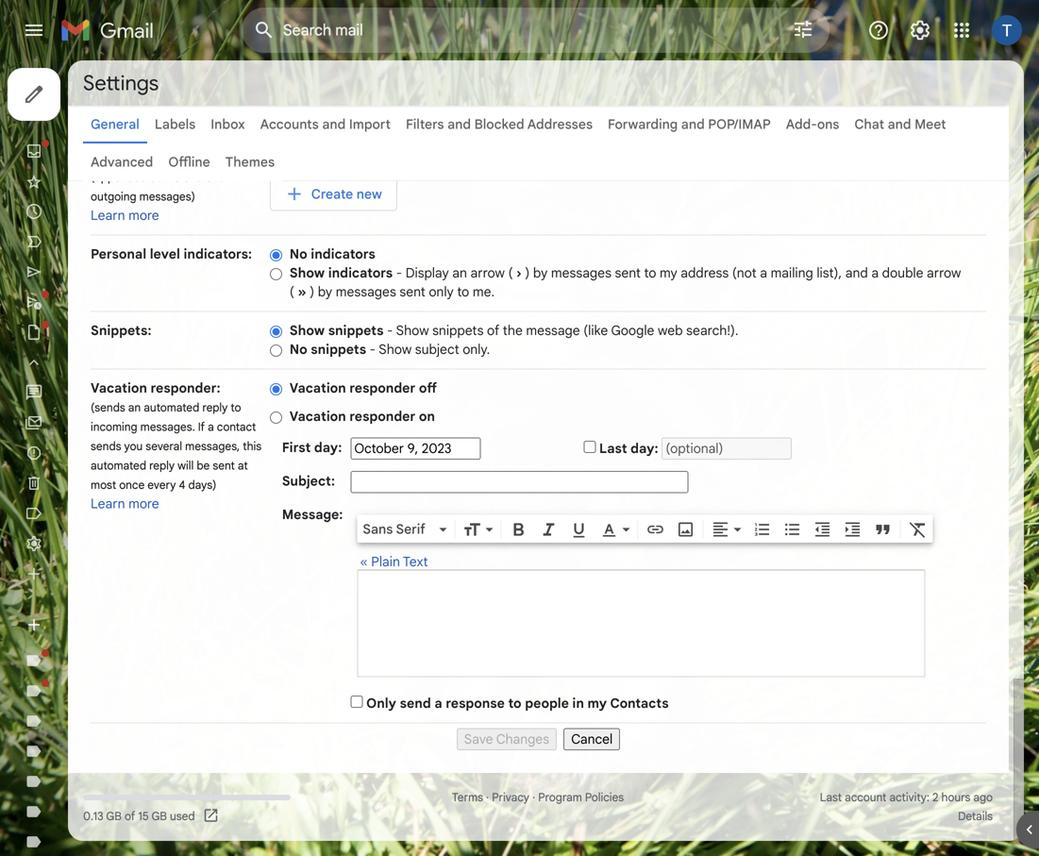Task type: locate. For each thing, give the bounding box(es) containing it.
1 vertical spatial -
[[387, 323, 393, 339]]

No indicators radio
[[270, 248, 282, 262]]

2 · from the left
[[533, 791, 536, 805]]

0 vertical spatial -
[[396, 265, 402, 281]]

the inside (appended at the end of all outgoing messages) learn more
[[163, 170, 180, 185]]

Vacation responder off radio
[[270, 382, 282, 396]]

learn inside (appended at the end of all outgoing messages) learn more
[[91, 207, 125, 224]]

Vacation responder on radio
[[270, 411, 282, 425]]

0 horizontal spatial (
[[290, 284, 294, 300]]

to inside ) by messages sent to my address (not a mailing list), and a double arrow (
[[645, 265, 657, 281]]

most
[[91, 478, 116, 493]]

0 vertical spatial )
[[525, 265, 530, 281]]

people
[[525, 696, 569, 712]]

snippets for show subject only.
[[311, 341, 367, 358]]

1 arrow from the left
[[471, 265, 505, 281]]

more down once
[[129, 496, 159, 512]]

web
[[658, 323, 683, 339]]

0 vertical spatial sent
[[615, 265, 641, 281]]

last left account
[[820, 791, 843, 805]]

0 horizontal spatial my
[[588, 696, 607, 712]]

responder for off
[[350, 380, 416, 397]]

· right privacy link at bottom
[[533, 791, 536, 805]]

level
[[150, 246, 180, 263]]

1 vertical spatial (
[[290, 284, 294, 300]]

bulleted list ‪(⌘⇧8)‬ image
[[783, 520, 802, 539]]

an inside vacation responder: (sends an automated reply to incoming messages. if a contact sends you several messages, this automated reply will be sent at most once every 4 days) learn more
[[128, 401, 141, 415]]

and right list),
[[846, 265, 869, 281]]

navigation
[[0, 60, 227, 857], [91, 724, 987, 751]]

last account activity: 2 hours ago details
[[820, 791, 994, 824]]

1 vertical spatial learn
[[91, 496, 125, 512]]

indicators for no
[[311, 246, 376, 263]]

0 vertical spatial automated
[[144, 401, 200, 415]]

0 horizontal spatial )
[[310, 284, 315, 300]]

last right fixed end date "option"
[[600, 441, 628, 457]]

1 horizontal spatial of
[[206, 170, 216, 185]]

automated down the "sends" at the bottom of the page
[[91, 459, 146, 473]]

accounts
[[260, 116, 319, 133]]

0 vertical spatial responder
[[350, 380, 416, 397]]

to inside vacation responder: (sends an automated reply to incoming messages. if a contact sends you several messages, this automated reply will be sent at most once every 4 days) learn more
[[231, 401, 241, 415]]

messages down show indicators -
[[336, 284, 396, 300]]

- up 'vacation responder off' at the left top
[[370, 341, 376, 358]]

activity:
[[890, 791, 930, 805]]

show
[[290, 265, 325, 281], [290, 323, 325, 339], [396, 323, 429, 339], [379, 341, 412, 358]]

0 vertical spatial my
[[660, 265, 678, 281]]

1 horizontal spatial (
[[509, 265, 513, 281]]

filters and blocked addresses
[[406, 116, 593, 133]]

messages
[[551, 265, 612, 281], [336, 284, 396, 300]]

0 horizontal spatial ·
[[486, 791, 489, 805]]

1 vertical spatial reply
[[149, 459, 175, 473]]

arrow
[[471, 265, 505, 281], [927, 265, 962, 281]]

insert image image
[[677, 520, 695, 539]]

indicators down no indicators
[[328, 265, 393, 281]]

by right the '»'
[[318, 284, 333, 300]]

- up "» ) by messages sent only to me."
[[396, 265, 402, 281]]

« plain text
[[360, 554, 428, 570]]

footer
[[68, 789, 1010, 826]]

terms · privacy · program policies
[[452, 791, 624, 805]]

1 more from the top
[[129, 207, 159, 224]]

responder down 'vacation responder off' at the left top
[[350, 408, 416, 425]]

search!).
[[687, 323, 739, 339]]

arrow right double on the right top of the page
[[927, 265, 962, 281]]

cancel
[[572, 731, 613, 748]]

0 vertical spatial of
[[206, 170, 216, 185]]

0 vertical spatial (
[[509, 265, 513, 281]]

snippets:
[[91, 323, 152, 339]]

no right no indicators option at the left top of the page
[[290, 246, 308, 263]]

indicators up show indicators -
[[311, 246, 376, 263]]

addresses
[[528, 116, 593, 133]]

0 vertical spatial an
[[453, 265, 467, 281]]

0 horizontal spatial gb
[[106, 810, 122, 824]]

1 horizontal spatial -
[[387, 323, 393, 339]]

0 horizontal spatial arrow
[[471, 265, 505, 281]]

1 vertical spatial last
[[820, 791, 843, 805]]

0 vertical spatial messages
[[551, 265, 612, 281]]

0 horizontal spatial an
[[128, 401, 141, 415]]

at inside (appended at the end of all outgoing messages) learn more
[[150, 170, 160, 185]]

and for chat
[[888, 116, 912, 133]]

chat and meet link
[[855, 116, 947, 133]]

sends
[[91, 440, 121, 454]]

1 horizontal spatial arrow
[[927, 265, 962, 281]]

2 horizontal spatial -
[[396, 265, 402, 281]]

snippets up no snippets - show subject only.
[[328, 323, 384, 339]]

Subject text field
[[351, 471, 689, 493]]

1 vertical spatial sent
[[400, 284, 426, 300]]

0 vertical spatial by
[[534, 265, 548, 281]]

by inside ) by messages sent to my address (not a mailing list), and a double arrow (
[[534, 265, 548, 281]]

privacy
[[492, 791, 530, 805]]

a
[[761, 265, 768, 281], [872, 265, 879, 281], [208, 420, 214, 434], [435, 696, 443, 712]]

contact
[[217, 420, 256, 434]]

no for no snippets - show subject only.
[[290, 341, 308, 358]]

1 responder from the top
[[350, 380, 416, 397]]

the up messages)
[[163, 170, 180, 185]]

vacation responder off
[[290, 380, 437, 397]]

Show indicators radio
[[270, 267, 282, 281]]

15
[[138, 810, 149, 824]]

terms
[[452, 791, 484, 805]]

show left subject
[[379, 341, 412, 358]]

1 horizontal spatial reply
[[202, 401, 228, 415]]

learn down outgoing
[[91, 207, 125, 224]]

at down this
[[238, 459, 248, 473]]

·
[[486, 791, 489, 805], [533, 791, 536, 805]]

a right if
[[208, 420, 214, 434]]

0 vertical spatial the
[[163, 170, 180, 185]]

snippets up only.
[[433, 323, 484, 339]]

show right 'show snippets' "option"
[[290, 323, 325, 339]]

vacation for vacation responder off
[[290, 380, 346, 397]]

) inside ) by messages sent to my address (not a mailing list), and a double arrow (
[[525, 265, 530, 281]]

my left address
[[660, 265, 678, 281]]

0 horizontal spatial sent
[[213, 459, 235, 473]]

sent inside ) by messages sent to my address (not a mailing list), and a double arrow (
[[615, 265, 641, 281]]

1 vertical spatial indicators
[[328, 265, 393, 281]]

2 arrow from the left
[[927, 265, 962, 281]]

and left pop/imap
[[682, 116, 705, 133]]

-
[[396, 265, 402, 281], [387, 323, 393, 339], [370, 341, 376, 358]]

Only send a response to people in my Contacts checkbox
[[351, 696, 363, 708]]

None search field
[[242, 8, 830, 53]]

and left import
[[322, 116, 346, 133]]

and right chat
[[888, 116, 912, 133]]

1 horizontal spatial day:
[[631, 441, 659, 457]]

Search mail text field
[[283, 21, 739, 40]]

0 horizontal spatial of
[[125, 810, 135, 824]]

sans serif
[[363, 521, 426, 538]]

0 vertical spatial last
[[600, 441, 628, 457]]

1 horizontal spatial by
[[534, 265, 548, 281]]

the left message
[[503, 323, 523, 339]]

privacy link
[[492, 791, 530, 805]]

automated up messages.
[[144, 401, 200, 415]]

end
[[183, 170, 203, 185]]

0.13
[[83, 810, 103, 824]]

my right in
[[588, 696, 607, 712]]

general link
[[91, 116, 140, 133]]

forwarding
[[608, 116, 678, 133]]

details link
[[959, 810, 994, 824]]

) right the '»'
[[310, 284, 315, 300]]

my inside ) by messages sent to my address (not a mailing list), and a double arrow (
[[660, 265, 678, 281]]

and for accounts
[[322, 116, 346, 133]]

chat
[[855, 116, 885, 133]]

list),
[[817, 265, 843, 281]]

address
[[681, 265, 729, 281]]

more
[[129, 207, 159, 224], [129, 496, 159, 512]]

and right filters
[[448, 116, 471, 133]]

messages up '(like'
[[551, 265, 612, 281]]

responder up the "vacation responder on" on the left top
[[350, 380, 416, 397]]

gb right 15 on the left bottom
[[152, 810, 167, 824]]

subject
[[415, 341, 460, 358]]

and for filters
[[448, 116, 471, 133]]

and for forwarding
[[682, 116, 705, 133]]

) right ›
[[525, 265, 530, 281]]

learn more link down outgoing
[[91, 207, 159, 224]]

this
[[243, 440, 262, 454]]

( left ›
[[509, 265, 513, 281]]

1 horizontal spatial )
[[525, 265, 530, 281]]

to left address
[[645, 265, 657, 281]]

0 vertical spatial more
[[129, 207, 159, 224]]

more inside (appended at the end of all outgoing messages) learn more
[[129, 207, 159, 224]]

of left all
[[206, 170, 216, 185]]

sent inside vacation responder: (sends an automated reply to incoming messages. if a contact sends you several messages, this automated reply will be sent at most once every 4 days) learn more
[[213, 459, 235, 473]]

snippets
[[328, 323, 384, 339], [433, 323, 484, 339], [311, 341, 367, 358]]

snippets up 'vacation responder off' at the left top
[[311, 341, 367, 358]]

me.
[[473, 284, 495, 300]]

program
[[539, 791, 583, 805]]

filters and blocked addresses link
[[406, 116, 593, 133]]

support image
[[868, 19, 891, 42]]

1 horizontal spatial at
[[238, 459, 248, 473]]

at
[[150, 170, 160, 185], [238, 459, 248, 473]]

1 vertical spatial responder
[[350, 408, 416, 425]]

- for show snippets of the message (like google web search!).
[[387, 323, 393, 339]]

2 vertical spatial of
[[125, 810, 135, 824]]

labels
[[155, 116, 196, 133]]

gmail image
[[60, 11, 163, 49]]

account
[[845, 791, 887, 805]]

to
[[645, 265, 657, 281], [457, 284, 470, 300], [231, 401, 241, 415], [509, 696, 522, 712]]

responder for on
[[350, 408, 416, 425]]

hours
[[942, 791, 971, 805]]

(appended at the end of all outgoing messages) learn more
[[91, 170, 231, 224]]

2 more from the top
[[129, 496, 159, 512]]

learn more link down once
[[91, 496, 159, 512]]

day:
[[314, 439, 342, 456], [631, 441, 659, 457]]

( left the '»'
[[290, 284, 294, 300]]

2 no from the top
[[290, 341, 308, 358]]

and inside ) by messages sent to my address (not a mailing list), and a double arrow (
[[846, 265, 869, 281]]

outgoing
[[91, 190, 137, 204]]

import
[[349, 116, 391, 133]]

0 vertical spatial at
[[150, 170, 160, 185]]

1 horizontal spatial messages
[[551, 265, 612, 281]]

vacation up "first day:"
[[290, 408, 346, 425]]

1 vertical spatial no
[[290, 341, 308, 358]]

1 no from the top
[[290, 246, 308, 263]]

2 vertical spatial -
[[370, 341, 376, 358]]

2 vertical spatial sent
[[213, 459, 235, 473]]

1 vertical spatial learn more link
[[91, 496, 159, 512]]

0 vertical spatial no
[[290, 246, 308, 263]]

sent down display
[[400, 284, 426, 300]]

no right no snippets radio
[[290, 341, 308, 358]]

vacation inside vacation responder: (sends an automated reply to incoming messages. if a contact sends you several messages, this automated reply will be sent at most once every 4 days) learn more
[[91, 380, 147, 397]]

1 horizontal spatial gb
[[152, 810, 167, 824]]

arrow inside ) by messages sent to my address (not a mailing list), and a double arrow (
[[927, 265, 962, 281]]

learn down most
[[91, 496, 125, 512]]

0 vertical spatial learn more link
[[91, 207, 159, 224]]

0 vertical spatial indicators
[[311, 246, 376, 263]]

1 vertical spatial messages
[[336, 284, 396, 300]]

no
[[290, 246, 308, 263], [290, 341, 308, 358]]

an
[[453, 265, 467, 281], [128, 401, 141, 415]]

gb right 0.13
[[106, 810, 122, 824]]

arrow up me.
[[471, 265, 505, 281]]

2 learn from the top
[[91, 496, 125, 512]]

1 horizontal spatial ·
[[533, 791, 536, 805]]

sent up google
[[615, 265, 641, 281]]

add-ons
[[786, 116, 840, 133]]

at inside vacation responder: (sends an automated reply to incoming messages. if a contact sends you several messages, this automated reply will be sent at most once every 4 days) learn more
[[238, 459, 248, 473]]

1 vertical spatial the
[[503, 323, 523, 339]]

cancel button
[[564, 729, 621, 751]]

navigation containing save changes
[[91, 724, 987, 751]]

an up 'only'
[[453, 265, 467, 281]]

1 vertical spatial an
[[128, 401, 141, 415]]

meet
[[915, 116, 947, 133]]

sent
[[615, 265, 641, 281], [400, 284, 426, 300], [213, 459, 235, 473]]

of left 15 on the left bottom
[[125, 810, 135, 824]]

by right ›
[[534, 265, 548, 281]]

day: right fixed end date "option"
[[631, 441, 659, 457]]

indicators
[[311, 246, 376, 263], [328, 265, 393, 281]]

a inside vacation responder: (sends an automated reply to incoming messages. if a contact sends you several messages, this automated reply will be sent at most once every 4 days) learn more
[[208, 420, 214, 434]]

save
[[464, 731, 493, 748]]

reply up if
[[202, 401, 228, 415]]

1 learn more link from the top
[[91, 207, 159, 224]]

0 horizontal spatial the
[[163, 170, 180, 185]]

vacation right vacation responder off radio
[[290, 380, 346, 397]]

show indicators -
[[290, 265, 406, 281]]

last inside last account activity: 2 hours ago details
[[820, 791, 843, 805]]

1 horizontal spatial last
[[820, 791, 843, 805]]

to up contact
[[231, 401, 241, 415]]

0 horizontal spatial last
[[600, 441, 628, 457]]

at up messages)
[[150, 170, 160, 185]]

0 horizontal spatial -
[[370, 341, 376, 358]]

sent right be
[[213, 459, 235, 473]]

1 learn from the top
[[91, 207, 125, 224]]

0 horizontal spatial at
[[150, 170, 160, 185]]

show up the '»'
[[290, 265, 325, 281]]

0 horizontal spatial by
[[318, 284, 333, 300]]

2 horizontal spatial sent
[[615, 265, 641, 281]]

0 horizontal spatial day:
[[314, 439, 342, 456]]

0.13 gb of 15 gb used
[[83, 810, 195, 824]]

day: right first
[[314, 439, 342, 456]]

vacation up (sends
[[91, 380, 147, 397]]

more down messages)
[[129, 207, 159, 224]]

of up only.
[[487, 323, 500, 339]]

2 responder from the top
[[350, 408, 416, 425]]

1 horizontal spatial my
[[660, 265, 678, 281]]

0 vertical spatial learn
[[91, 207, 125, 224]]

1 horizontal spatial sent
[[400, 284, 426, 300]]

1 vertical spatial at
[[238, 459, 248, 473]]

my
[[660, 265, 678, 281], [588, 696, 607, 712]]

offline link
[[168, 154, 210, 170]]

1 vertical spatial more
[[129, 496, 159, 512]]

- up no snippets - show subject only.
[[387, 323, 393, 339]]

an right (sends
[[128, 401, 141, 415]]

reply up every
[[149, 459, 175, 473]]

all
[[219, 170, 231, 185]]

vacation responder on
[[290, 408, 435, 425]]

( inside ) by messages sent to my address (not a mailing list), and a double arrow (
[[290, 284, 294, 300]]

last for last day:
[[600, 441, 628, 457]]

1 · from the left
[[486, 791, 489, 805]]

1 vertical spatial )
[[310, 284, 315, 300]]

1 vertical spatial of
[[487, 323, 500, 339]]

· right the terms link
[[486, 791, 489, 805]]

advanced
[[91, 154, 153, 170]]



Task type: describe. For each thing, give the bounding box(es) containing it.
First day: text field
[[351, 438, 481, 460]]

of inside (appended at the end of all outgoing messages) learn more
[[206, 170, 216, 185]]

indicators:
[[184, 246, 252, 263]]

personal
[[91, 246, 147, 263]]

messages.
[[140, 420, 195, 434]]

last day:
[[600, 441, 659, 457]]

send
[[400, 696, 431, 712]]

create new
[[311, 186, 382, 202]]

a left double on the right top of the page
[[872, 265, 879, 281]]

will
[[178, 459, 194, 473]]

0 horizontal spatial messages
[[336, 284, 396, 300]]

google
[[612, 323, 655, 339]]

save changes
[[464, 731, 550, 748]]

contacts
[[610, 696, 669, 712]]

Last day: checkbox
[[584, 441, 596, 453]]

messages)
[[139, 190, 195, 204]]

sans
[[363, 521, 393, 538]]

1 horizontal spatial the
[[503, 323, 523, 339]]

new
[[357, 186, 382, 202]]

forwarding and pop/imap
[[608, 116, 771, 133]]

mailing
[[771, 265, 814, 281]]

ago
[[974, 791, 994, 805]]

filters
[[406, 116, 444, 133]]

numbered list ‪(⌘⇧7)‬ image
[[753, 520, 772, 539]]

indent more ‪(⌘])‬ image
[[844, 520, 863, 539]]

labels link
[[155, 116, 196, 133]]

learn inside vacation responder: (sends an automated reply to incoming messages. if a contact sends you several messages, this automated reply will be sent at most once every 4 days) learn more
[[91, 496, 125, 512]]

double
[[883, 265, 924, 281]]

- for display an arrow (
[[396, 265, 402, 281]]

off
[[419, 380, 437, 397]]

settings
[[83, 70, 159, 96]]

remove formatting ‪(⌘\)‬ image
[[909, 520, 928, 539]]

add-ons link
[[786, 116, 840, 133]]

response
[[446, 696, 505, 712]]

personal level indicators:
[[91, 246, 252, 263]]

details
[[959, 810, 994, 824]]

you
[[124, 440, 143, 454]]

subject:
[[282, 473, 335, 490]]

main menu image
[[23, 19, 45, 42]]

responder:
[[151, 380, 221, 397]]

1 horizontal spatial an
[[453, 265, 467, 281]]

days)
[[188, 478, 217, 493]]

»
[[298, 284, 307, 300]]

vacation for vacation responder: (sends an automated reply to incoming messages. if a contact sends you several messages, this automated reply will be sent at most once every 4 days) learn more
[[91, 380, 147, 397]]

more inside vacation responder: (sends an automated reply to incoming messages. if a contact sends you several messages, this automated reply will be sent at most once every 4 days) learn more
[[129, 496, 159, 512]]

(like
[[584, 323, 608, 339]]

only.
[[463, 341, 490, 358]]

no snippets - show subject only.
[[290, 341, 490, 358]]

0 vertical spatial reply
[[202, 401, 228, 415]]

snippets for show snippets of the message (like google web search!).
[[328, 323, 384, 339]]

show up no snippets - show subject only.
[[396, 323, 429, 339]]

create new button
[[270, 177, 397, 211]]

inbox
[[211, 116, 245, 133]]

» ) by messages sent only to me.
[[298, 284, 495, 300]]

follow link to manage storage image
[[203, 807, 222, 826]]

offline
[[168, 154, 210, 170]]

1 vertical spatial my
[[588, 696, 607, 712]]

a right send
[[435, 696, 443, 712]]

2 gb from the left
[[152, 810, 167, 824]]

indent less ‪(⌘[)‬ image
[[814, 520, 832, 539]]

footer containing terms
[[68, 789, 1010, 826]]

to down display an arrow ( ›
[[457, 284, 470, 300]]

terms link
[[452, 791, 484, 805]]

formatting options toolbar
[[357, 515, 933, 543]]

last for last account activity: 2 hours ago details
[[820, 791, 843, 805]]

accounts and import link
[[260, 116, 391, 133]]

in
[[573, 696, 585, 712]]

2
[[933, 791, 939, 805]]

(sends
[[91, 401, 125, 415]]

link ‪(⌘k)‬ image
[[646, 520, 665, 539]]

No snippets radio
[[270, 344, 282, 358]]

- for show subject only.
[[370, 341, 376, 358]]

message
[[526, 323, 580, 339]]

0 horizontal spatial reply
[[149, 459, 175, 473]]

pop/imap
[[709, 116, 771, 133]]

a right (not
[[761, 265, 768, 281]]

indicators for show
[[328, 265, 393, 281]]

Last day: text field
[[662, 438, 793, 460]]

messages,
[[185, 440, 240, 454]]

first day:
[[282, 439, 342, 456]]

day: for last day:
[[631, 441, 659, 457]]

on
[[419, 408, 435, 425]]

settings image
[[909, 19, 932, 42]]

inbox link
[[211, 116, 245, 133]]

messages inside ) by messages sent to my address (not a mailing list), and a double arrow (
[[551, 265, 612, 281]]

(not
[[733, 265, 757, 281]]

1 vertical spatial automated
[[91, 459, 146, 473]]

quote ‪(⌘⇧9)‬ image
[[874, 520, 893, 539]]

themes
[[225, 154, 275, 170]]

no indicators
[[290, 246, 376, 263]]

(appended
[[91, 170, 147, 185]]

day: for first day:
[[314, 439, 342, 456]]

display
[[406, 265, 449, 281]]

several
[[146, 440, 182, 454]]

only
[[429, 284, 454, 300]]

advanced search options image
[[785, 10, 823, 48]]

incoming
[[91, 420, 138, 434]]

used
[[170, 810, 195, 824]]

search mail image
[[247, 13, 281, 47]]

1 vertical spatial by
[[318, 284, 333, 300]]

message:
[[282, 507, 343, 523]]

) by messages sent to my address (not a mailing list), and a double arrow (
[[290, 265, 962, 300]]

no for no indicators
[[290, 246, 308, 263]]

1 gb from the left
[[106, 810, 122, 824]]

sans serif option
[[359, 520, 436, 539]]

add-
[[786, 116, 818, 133]]

Show snippets radio
[[270, 325, 282, 339]]

to left people
[[509, 696, 522, 712]]

only
[[366, 696, 397, 712]]

changes
[[497, 731, 550, 748]]

program policies link
[[539, 791, 624, 805]]

bold ‪(⌘b)‬ image
[[509, 520, 528, 539]]

underline ‪(⌘u)‬ image
[[570, 521, 589, 540]]

vacation for vacation responder on
[[290, 408, 346, 425]]

of inside footer
[[125, 810, 135, 824]]

italic ‪(⌘i)‬ image
[[540, 520, 559, 539]]

policies
[[585, 791, 624, 805]]

themes link
[[225, 154, 275, 170]]

chat and meet
[[855, 116, 947, 133]]

2 horizontal spatial of
[[487, 323, 500, 339]]

2 learn more link from the top
[[91, 496, 159, 512]]

save changes button
[[457, 729, 557, 751]]

vacation responder: (sends an automated reply to incoming messages. if a contact sends you several messages, this automated reply will be sent at most once every 4 days) learn more
[[91, 380, 262, 512]]

4
[[179, 478, 186, 493]]

advanced link
[[91, 154, 153, 170]]

accounts and import
[[260, 116, 391, 133]]



Task type: vqa. For each thing, say whether or not it's contained in the screenshot.
top Learn
yes



